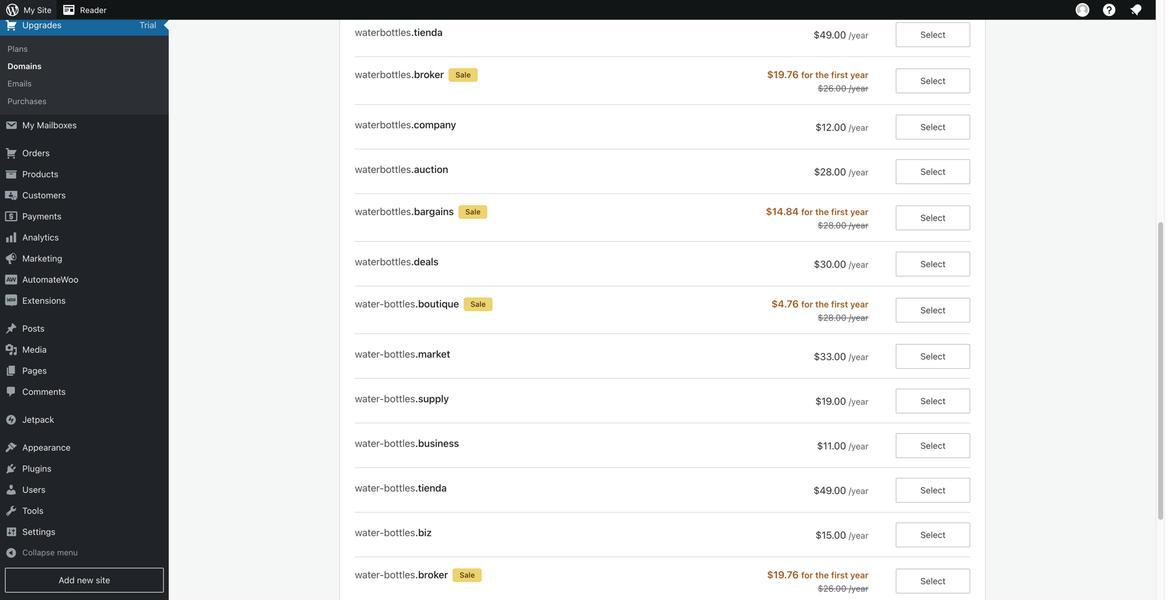 Task type: locate. For each thing, give the bounding box(es) containing it.
waterbottles up water-bottles .boutique at left
[[355, 256, 411, 268]]

2 $19.76 for the first year $26.00 /year from the top
[[768, 570, 869, 594]]

0 vertical spatial .broker
[[411, 69, 444, 80]]

year up $12.00 /year
[[851, 70, 869, 80]]

2 waterbottles from the top
[[355, 69, 411, 80]]

year down $30.00 /year
[[851, 299, 869, 310]]

5 /year from the top
[[849, 220, 869, 231]]

5 select from the top
[[921, 213, 946, 223]]

bottles up water-bottles .broker
[[384, 527, 415, 539]]

9 /year from the top
[[849, 397, 869, 407]]

6 select from the top
[[921, 259, 946, 269]]

2 the from the top
[[816, 207, 830, 217]]

11 select from the top
[[921, 486, 946, 496]]

1 vertical spatial $19.76 for the first year $26.00 /year
[[768, 570, 869, 594]]

waterbottles down waterbottles .auction
[[355, 206, 411, 218]]

my mailboxes
[[22, 120, 77, 130]]

1 $19.76 for the first year $26.00 /year from the top
[[768, 69, 869, 93]]

img image left jetpack
[[5, 414, 17, 427]]

img image inside jetpack link
[[5, 414, 17, 427]]

settings link
[[0, 522, 169, 543]]

pages
[[22, 366, 47, 376]]

select button for waterbottles .auction
[[896, 159, 971, 184]]

year
[[851, 70, 869, 80], [851, 207, 869, 217], [851, 299, 869, 310], [851, 571, 869, 581]]

4 waterbottles from the top
[[355, 164, 411, 175]]

first down $30.00 /year
[[832, 299, 849, 310]]

year inside $14.84 for the first year $28.00 /year
[[851, 207, 869, 217]]

1 select from the top
[[921, 29, 946, 40]]

year for water-bottles .boutique
[[851, 299, 869, 310]]

8 /year from the top
[[849, 352, 869, 362]]

select button
[[896, 22, 971, 47], [896, 69, 971, 93], [896, 115, 971, 140], [896, 159, 971, 184], [896, 206, 971, 231], [896, 252, 971, 277], [896, 298, 971, 323], [896, 344, 971, 369], [896, 389, 971, 414], [896, 434, 971, 459], [896, 479, 971, 503], [896, 523, 971, 548], [896, 570, 971, 594]]

3 waterbottles from the top
[[355, 119, 411, 131]]

first inside $14.84 for the first year $28.00 /year
[[832, 207, 849, 217]]

first up $12.00 /year
[[832, 70, 849, 80]]

bottles up water-bottles .supply
[[384, 349, 415, 360]]

bottles
[[384, 298, 415, 310], [384, 349, 415, 360], [384, 393, 415, 405], [384, 438, 415, 450], [384, 483, 415, 494], [384, 527, 415, 539], [384, 570, 415, 581]]

add
[[59, 576, 75, 586]]

12 select from the top
[[921, 530, 946, 541]]

.tienda up waterbottles .broker
[[411, 26, 443, 38]]

/year
[[849, 30, 869, 40], [849, 83, 869, 93], [849, 123, 869, 133], [849, 167, 869, 177], [849, 220, 869, 231], [849, 260, 869, 270], [849, 313, 869, 323], [849, 352, 869, 362], [849, 397, 869, 407], [849, 442, 869, 452], [849, 486, 869, 497], [849, 531, 869, 541], [849, 584, 869, 594]]

$49.00
[[814, 29, 847, 41], [814, 485, 847, 497]]

orders
[[22, 148, 50, 158]]

2 $19.76 from the top
[[768, 570, 799, 581]]

$19.76 for the first year $26.00 /year for waterbottles .broker
[[768, 69, 869, 93]]

1 $49.00 /year from the top
[[814, 29, 869, 41]]

emails
[[7, 79, 32, 88]]

img image left the payments
[[5, 211, 17, 223]]

waterbottles down 'waterbottles .tienda'
[[355, 69, 411, 80]]

1 vertical spatial $49.00 /year
[[814, 485, 869, 497]]

the for water-bottles .boutique
[[816, 299, 830, 310]]

for for water-bottles .broker
[[802, 571, 814, 581]]

0 vertical spatial $19.76 for the first year $26.00 /year
[[768, 69, 869, 93]]

1 for from the top
[[802, 70, 814, 80]]

8 select from the top
[[921, 352, 946, 362]]

for for waterbottles .bargains
[[802, 207, 814, 217]]

5 waterbottles from the top
[[355, 206, 411, 218]]

3 img image from the top
[[5, 295, 17, 307]]

1 select button from the top
[[896, 22, 971, 47]]

1 the from the top
[[816, 70, 830, 80]]

waterbottles for .tienda
[[355, 26, 411, 38]]

my left site
[[24, 5, 35, 15]]

1 vertical spatial $28.00
[[818, 220, 847, 231]]

/year for waterbottles .tienda
[[849, 30, 869, 40]]

for inside $4.76 for the first year $28.00 /year
[[802, 299, 814, 310]]

year down the $28.00 /year
[[851, 207, 869, 217]]

my mailboxes link
[[0, 115, 169, 136]]

/year for water-bottles .business
[[849, 442, 869, 452]]

7 water- from the top
[[355, 570, 384, 581]]

bottles for .supply
[[384, 393, 415, 405]]

2 vertical spatial $28.00
[[818, 313, 847, 323]]

select button for waterbottles .tienda
[[896, 22, 971, 47]]

11 /year from the top
[[849, 486, 869, 497]]

1 $26.00 from the top
[[818, 83, 847, 93]]

/year inside $15.00 /year
[[849, 531, 869, 541]]

add new site link
[[5, 569, 164, 594]]

jetpack
[[22, 415, 54, 425]]

my inside my site link
[[24, 5, 35, 15]]

year inside $4.76 for the first year $28.00 /year
[[851, 299, 869, 310]]

img image left automatewoo
[[5, 274, 17, 286]]

img image inside automatewoo link
[[5, 274, 17, 286]]

img image left extensions
[[5, 295, 17, 307]]

the down '$15.00'
[[816, 571, 830, 581]]

menu
[[57, 549, 78, 558]]

0 vertical spatial $49.00 /year
[[814, 29, 869, 41]]

for for waterbottles .broker
[[802, 70, 814, 80]]

7 /year from the top
[[849, 313, 869, 323]]

my inside the my mailboxes link
[[22, 120, 34, 130]]

6 waterbottles from the top
[[355, 256, 411, 268]]

water- up water-bottles .broker
[[355, 527, 384, 539]]

site
[[96, 576, 110, 586]]

waterbottles
[[355, 26, 411, 38], [355, 69, 411, 80], [355, 119, 411, 131], [355, 164, 411, 175], [355, 206, 411, 218], [355, 256, 411, 268]]

the right the "$14.84"
[[816, 207, 830, 217]]

$19.76 for the first year $26.00 /year down '$15.00'
[[768, 570, 869, 594]]

10 /year from the top
[[849, 442, 869, 452]]

the inside $4.76 for the first year $28.00 /year
[[816, 299, 830, 310]]

4 for from the top
[[802, 571, 814, 581]]

waterbottles .broker
[[355, 69, 444, 80]]

waterbottles up waterbottles .broker
[[355, 26, 411, 38]]

water- for water-bottles .business
[[355, 438, 384, 450]]

2 water- from the top
[[355, 349, 384, 360]]

7 bottles from the top
[[384, 570, 415, 581]]

6 bottles from the top
[[384, 527, 415, 539]]

$49.00 /year for waterbottles .tienda
[[814, 29, 869, 41]]

1 $19.76 from the top
[[768, 69, 799, 80]]

manage your notifications image
[[1129, 2, 1144, 17]]

mailboxes
[[37, 120, 77, 130]]

$19.76 for the first year $26.00 /year
[[768, 69, 869, 93], [768, 570, 869, 594]]

bottles down waterbottles .deals
[[384, 298, 415, 310]]

1 vertical spatial $19.76
[[768, 570, 799, 581]]

4 img image from the top
[[5, 414, 17, 427]]

site
[[37, 5, 52, 15]]

plugins
[[22, 464, 52, 474]]

water- for water-bottles .tienda
[[355, 483, 384, 494]]

$19.00 /year
[[816, 396, 869, 407]]

purchases
[[7, 96, 47, 106]]

10 select button from the top
[[896, 434, 971, 459]]

0 vertical spatial $19.76
[[768, 69, 799, 80]]

first for waterbottles .broker
[[832, 70, 849, 80]]

comments
[[22, 387, 66, 397]]

select for waterbottles .tienda
[[921, 29, 946, 40]]

1 bottles from the top
[[384, 298, 415, 310]]

reader
[[80, 5, 107, 15]]

waterbottles up waterbottles .bargains
[[355, 164, 411, 175]]

/year inside $11.00 /year
[[849, 442, 869, 452]]

select for waterbottles .company
[[921, 122, 946, 132]]

.tienda down .business
[[415, 483, 447, 494]]

select for water-bottles .supply
[[921, 396, 946, 407]]

appearance link
[[0, 438, 169, 459]]

11 select button from the top
[[896, 479, 971, 503]]

water- down water-bottles .biz
[[355, 570, 384, 581]]

5 bottles from the top
[[384, 483, 415, 494]]

$28.00 for $4.76
[[818, 313, 847, 323]]

4 select button from the top
[[896, 159, 971, 184]]

1 vertical spatial .broker
[[415, 570, 448, 581]]

bottles up water-bottles .biz
[[384, 483, 415, 494]]

2 /year from the top
[[849, 83, 869, 93]]

orders link
[[0, 143, 169, 164]]

bottles up water-bottles .tienda
[[384, 438, 415, 450]]

7 select from the top
[[921, 305, 946, 316]]

water- for water-bottles .supply
[[355, 393, 384, 405]]

water- down water-bottles .market
[[355, 393, 384, 405]]

8 select button from the top
[[896, 344, 971, 369]]

1 year from the top
[[851, 70, 869, 80]]

4 year from the top
[[851, 571, 869, 581]]

img image
[[5, 211, 17, 223], [5, 274, 17, 286], [5, 295, 17, 307], [5, 414, 17, 427]]

waterbottles for .deals
[[355, 256, 411, 268]]

water- up water-bottles .supply
[[355, 349, 384, 360]]

marketing
[[22, 254, 62, 264]]

$33.00 /year
[[814, 351, 869, 363]]

bottles down water-bottles .biz
[[384, 570, 415, 581]]

comments link
[[0, 382, 169, 403]]

settings
[[22, 527, 55, 538]]

first
[[832, 70, 849, 80], [832, 207, 849, 217], [832, 299, 849, 310], [832, 571, 849, 581]]

0 vertical spatial $49.00
[[814, 29, 847, 41]]

tools
[[22, 506, 44, 517]]

2 bottles from the top
[[384, 349, 415, 360]]

3 for from the top
[[802, 299, 814, 310]]

the right the '$4.76'
[[816, 299, 830, 310]]

/year inside the $28.00 /year
[[849, 167, 869, 177]]

waterbottles for .broker
[[355, 69, 411, 80]]

payments link
[[0, 206, 169, 227]]

9 select from the top
[[921, 396, 946, 407]]

my
[[24, 5, 35, 15], [22, 120, 34, 130]]

water-bottles .biz
[[355, 527, 432, 539]]

bottles down water-bottles .market
[[384, 393, 415, 405]]

purchases link
[[0, 92, 169, 110]]

waterbottles .auction
[[355, 164, 449, 175]]

1 $49.00 from the top
[[814, 29, 847, 41]]

the inside $14.84 for the first year $28.00 /year
[[816, 207, 830, 217]]

bottles for .tienda
[[384, 483, 415, 494]]

5 water- from the top
[[355, 483, 384, 494]]

0 vertical spatial my
[[24, 5, 35, 15]]

10 select from the top
[[921, 441, 946, 451]]

1 /year from the top
[[849, 30, 869, 40]]

12 select button from the top
[[896, 523, 971, 548]]

waterbottles up waterbottles .auction
[[355, 119, 411, 131]]

$26.00 down '$15.00'
[[818, 584, 847, 594]]

4 bottles from the top
[[384, 438, 415, 450]]

6 /year from the top
[[849, 260, 869, 270]]

waterbottles .tienda
[[355, 26, 443, 38]]

domains link
[[0, 57, 169, 75]]

/year for water-bottles .market
[[849, 352, 869, 362]]

$28.00 for $14.84
[[818, 220, 847, 231]]

12 /year from the top
[[849, 531, 869, 541]]

my site
[[24, 5, 52, 15]]

/year inside $19.00 /year
[[849, 397, 869, 407]]

year down $15.00 /year
[[851, 571, 869, 581]]

/year inside $30.00 /year
[[849, 260, 869, 270]]

water- up water-bottles .biz
[[355, 483, 384, 494]]

$26.00 for waterbottles .broker
[[818, 83, 847, 93]]

13 select from the top
[[921, 577, 946, 587]]

4 water- from the top
[[355, 438, 384, 450]]

select for water-bottles .market
[[921, 352, 946, 362]]

select for waterbottles .auction
[[921, 167, 946, 177]]

6 select button from the top
[[896, 252, 971, 277]]

customers
[[22, 190, 66, 201]]

plans
[[7, 44, 28, 53]]

$28.00 up $30.00
[[818, 220, 847, 231]]

3 water- from the top
[[355, 393, 384, 405]]

0 vertical spatial $26.00
[[818, 83, 847, 93]]

$28.00 down $12.00
[[815, 166, 847, 178]]

water-
[[355, 298, 384, 310], [355, 349, 384, 360], [355, 393, 384, 405], [355, 438, 384, 450], [355, 483, 384, 494], [355, 527, 384, 539], [355, 570, 384, 581]]

for
[[802, 70, 814, 80], [802, 207, 814, 217], [802, 299, 814, 310], [802, 571, 814, 581]]

$49.00 /year
[[814, 29, 869, 41], [814, 485, 869, 497]]

$26.00 up $12.00
[[818, 83, 847, 93]]

appearance
[[22, 443, 71, 453]]

6 water- from the top
[[355, 527, 384, 539]]

2 first from the top
[[832, 207, 849, 217]]

1 water- from the top
[[355, 298, 384, 310]]

1 vertical spatial my
[[22, 120, 34, 130]]

waterbottles for .company
[[355, 119, 411, 131]]

$19.76
[[768, 69, 799, 80], [768, 570, 799, 581]]

for inside $14.84 for the first year $28.00 /year
[[802, 207, 814, 217]]

sale for waterbottles .broker
[[456, 70, 471, 79]]

$28.00 up $33.00
[[818, 313, 847, 323]]

$11.00
[[818, 440, 847, 452]]

water-bottles .business
[[355, 438, 459, 450]]

/year inside $12.00 /year
[[849, 123, 869, 133]]

4 the from the top
[[816, 571, 830, 581]]

2 for from the top
[[802, 207, 814, 217]]

1 vertical spatial $26.00
[[818, 584, 847, 594]]

.broker down .biz
[[415, 570, 448, 581]]

3 year from the top
[[851, 299, 869, 310]]

4 first from the top
[[832, 571, 849, 581]]

2 $49.00 from the top
[[814, 485, 847, 497]]

first down the $28.00 /year
[[832, 207, 849, 217]]

extensions
[[22, 296, 66, 306]]

$33.00
[[814, 351, 847, 363]]

3 the from the top
[[816, 299, 830, 310]]

the up $12.00
[[816, 70, 830, 80]]

img image inside extensions link
[[5, 295, 17, 307]]

3 first from the top
[[832, 299, 849, 310]]

.deals
[[411, 256, 439, 268]]

bottles for .broker
[[384, 570, 415, 581]]

my site link
[[0, 0, 57, 20]]

1 waterbottles from the top
[[355, 26, 411, 38]]

4 /year from the top
[[849, 167, 869, 177]]

img image inside payments link
[[5, 211, 17, 223]]

.broker up ".company"
[[411, 69, 444, 80]]

2 $26.00 from the top
[[818, 584, 847, 594]]

2 img image from the top
[[5, 274, 17, 286]]

$26.00 for water-bottles .broker
[[818, 584, 847, 594]]

3 select from the top
[[921, 122, 946, 132]]

$14.84
[[766, 206, 799, 218]]

$28.00
[[815, 166, 847, 178], [818, 220, 847, 231], [818, 313, 847, 323]]

4 select from the top
[[921, 167, 946, 177]]

$26.00
[[818, 83, 847, 93], [818, 584, 847, 594]]

/year for water-bottles .biz
[[849, 531, 869, 541]]

13 /year from the top
[[849, 584, 869, 594]]

1 vertical spatial $49.00
[[814, 485, 847, 497]]

$49.00 for waterbottles .tienda
[[814, 29, 847, 41]]

bottles for .biz
[[384, 527, 415, 539]]

$28.00 inside $14.84 for the first year $28.00 /year
[[818, 220, 847, 231]]

.broker
[[411, 69, 444, 80], [415, 570, 448, 581]]

1 img image from the top
[[5, 211, 17, 223]]

first inside $4.76 for the first year $28.00 /year
[[832, 299, 849, 310]]

9 select button from the top
[[896, 389, 971, 414]]

water- up water-bottles .tienda
[[355, 438, 384, 450]]

$19.76 for the first year $26.00 /year up $12.00
[[768, 69, 869, 93]]

2 year from the top
[[851, 207, 869, 217]]

water- down waterbottles .deals
[[355, 298, 384, 310]]

$19.76 for the first year $26.00 /year for water-bottles .broker
[[768, 570, 869, 594]]

my down purchases
[[22, 120, 34, 130]]

/year for waterbottles .auction
[[849, 167, 869, 177]]

3 /year from the top
[[849, 123, 869, 133]]

the for water-bottles .broker
[[816, 571, 830, 581]]

/year inside the "$33.00 /year"
[[849, 352, 869, 362]]

first down $15.00 /year
[[832, 571, 849, 581]]

3 select button from the top
[[896, 115, 971, 140]]

3 bottles from the top
[[384, 393, 415, 405]]

1 first from the top
[[832, 70, 849, 80]]

2 $49.00 /year from the top
[[814, 485, 869, 497]]

$28.00 inside $4.76 for the first year $28.00 /year
[[818, 313, 847, 323]]

the
[[816, 70, 830, 80], [816, 207, 830, 217], [816, 299, 830, 310], [816, 571, 830, 581]]

year for water-bottles .broker
[[851, 571, 869, 581]]

select
[[921, 29, 946, 40], [921, 76, 946, 86], [921, 122, 946, 132], [921, 167, 946, 177], [921, 213, 946, 223], [921, 259, 946, 269], [921, 305, 946, 316], [921, 352, 946, 362], [921, 396, 946, 407], [921, 441, 946, 451], [921, 486, 946, 496], [921, 530, 946, 541], [921, 577, 946, 587]]

2 select from the top
[[921, 76, 946, 86]]

year for waterbottles .broker
[[851, 70, 869, 80]]

$15.00 /year
[[816, 530, 869, 542]]



Task type: describe. For each thing, give the bounding box(es) containing it.
posts
[[22, 324, 45, 334]]

$19.76 for waterbottles .broker
[[768, 69, 799, 80]]

water- for water-bottles .biz
[[355, 527, 384, 539]]

$14.84 for the first year $28.00 /year
[[766, 206, 869, 231]]

my for my mailboxes
[[22, 120, 34, 130]]

select button for water-bottles .business
[[896, 434, 971, 459]]

$4.76 for the first year $28.00 /year
[[772, 298, 869, 323]]

waterbottles for .auction
[[355, 164, 411, 175]]

domains
[[7, 61, 42, 71]]

7 select button from the top
[[896, 298, 971, 323]]

img image for payments
[[5, 211, 17, 223]]

select for waterbottles .deals
[[921, 259, 946, 269]]

.company
[[411, 119, 456, 131]]

$19.00
[[816, 396, 847, 407]]

.auction
[[411, 164, 449, 175]]

5 select button from the top
[[896, 206, 971, 231]]

emails link
[[0, 75, 169, 92]]

collapse
[[22, 549, 55, 558]]

water-bottles .tienda
[[355, 483, 447, 494]]

$30.00
[[814, 259, 847, 270]]

$12.00
[[816, 121, 847, 133]]

automatewoo link
[[0, 269, 169, 291]]

select button for waterbottles .deals
[[896, 252, 971, 277]]

the for waterbottles .bargains
[[816, 207, 830, 217]]

first for waterbottles .bargains
[[832, 207, 849, 217]]

my profile image
[[1077, 3, 1090, 17]]

/year inside $4.76 for the first year $28.00 /year
[[849, 313, 869, 323]]

select button for water-bottles .supply
[[896, 389, 971, 414]]

select button for waterbottles .company
[[896, 115, 971, 140]]

/year for water-bottles .supply
[[849, 397, 869, 407]]

select for water-bottles .biz
[[921, 530, 946, 541]]

waterbottles .bargains
[[355, 206, 454, 218]]

analytics link
[[0, 227, 169, 248]]

.biz
[[415, 527, 432, 539]]

media link
[[0, 340, 169, 361]]

media
[[22, 345, 47, 355]]

posts link
[[0, 319, 169, 340]]

sale for water-bottles .broker
[[460, 571, 475, 580]]

add new site
[[59, 576, 110, 586]]

2 select button from the top
[[896, 69, 971, 93]]

$49.00 for water-bottles .tienda
[[814, 485, 847, 497]]

$11.00 /year
[[818, 440, 869, 452]]

water- for water-bottles .boutique
[[355, 298, 384, 310]]

.boutique
[[415, 298, 459, 310]]

/year for water-bottles .tienda
[[849, 486, 869, 497]]

waterbottles .company
[[355, 119, 456, 131]]

collapse menu
[[22, 549, 78, 558]]

/year for waterbottles .deals
[[849, 260, 869, 270]]

sale for water-bottles .boutique
[[471, 300, 486, 309]]

year for waterbottles .bargains
[[851, 207, 869, 217]]

.supply
[[415, 393, 449, 405]]

first for water-bottles .broker
[[832, 571, 849, 581]]

$28.00 /year
[[815, 166, 869, 178]]

water-bottles .boutique
[[355, 298, 459, 310]]

select button for water-bottles .market
[[896, 344, 971, 369]]

water-bottles .broker
[[355, 570, 448, 581]]

reader link
[[57, 0, 112, 20]]

plans link
[[0, 40, 169, 57]]

extensions link
[[0, 291, 169, 312]]

img image for automatewoo
[[5, 274, 17, 286]]

users link
[[0, 480, 169, 501]]

new
[[77, 576, 93, 586]]

trial
[[140, 20, 156, 30]]

0 vertical spatial $28.00
[[815, 166, 847, 178]]

select button for water-bottles .biz
[[896, 523, 971, 548]]

img image for jetpack
[[5, 414, 17, 427]]

/year inside $14.84 for the first year $28.00 /year
[[849, 220, 869, 231]]

automatewoo
[[22, 275, 79, 285]]

upgrades
[[22, 20, 62, 30]]

1 vertical spatial .tienda
[[415, 483, 447, 494]]

$15.00
[[816, 530, 847, 542]]

$4.76
[[772, 298, 799, 310]]

waterbottles for .bargains
[[355, 206, 411, 218]]

.bargains
[[411, 206, 454, 218]]

payments
[[22, 211, 62, 222]]

water-bottles .supply
[[355, 393, 449, 405]]

pages link
[[0, 361, 169, 382]]

sale for waterbottles .bargains
[[466, 208, 481, 216]]

/year for waterbottles .company
[[849, 123, 869, 133]]

$12.00 /year
[[816, 121, 869, 133]]

$49.00 /year for water-bottles .tienda
[[814, 485, 869, 497]]

water-bottles .market
[[355, 349, 451, 360]]

$19.76 for water-bottles .broker
[[768, 570, 799, 581]]

0 vertical spatial .tienda
[[411, 26, 443, 38]]

bottles for .business
[[384, 438, 415, 450]]

water- for water-bottles .market
[[355, 349, 384, 360]]

13 select button from the top
[[896, 570, 971, 594]]

$30.00 /year
[[814, 259, 869, 270]]

marketing link
[[0, 248, 169, 269]]

select for water-bottles .business
[[921, 441, 946, 451]]

waterbottles .deals
[[355, 256, 439, 268]]

.market
[[415, 349, 451, 360]]

help image
[[1103, 2, 1117, 17]]

the for waterbottles .broker
[[816, 70, 830, 80]]

collapse menu link
[[0, 543, 169, 564]]

users
[[22, 485, 46, 495]]

jetpack link
[[0, 410, 169, 431]]

.business
[[415, 438, 459, 450]]

img image for extensions
[[5, 295, 17, 307]]

bottles for .boutique
[[384, 298, 415, 310]]

analytics
[[22, 233, 59, 243]]

first for water-bottles .boutique
[[832, 299, 849, 310]]

select button for water-bottles .tienda
[[896, 479, 971, 503]]

products link
[[0, 164, 169, 185]]

water- for water-bottles .broker
[[355, 570, 384, 581]]

my for my site
[[24, 5, 35, 15]]

for for water-bottles .boutique
[[802, 299, 814, 310]]

plugins link
[[0, 459, 169, 480]]

products
[[22, 169, 58, 179]]

customers link
[[0, 185, 169, 206]]

tools link
[[0, 501, 169, 522]]

select for water-bottles .tienda
[[921, 486, 946, 496]]

bottles for .market
[[384, 349, 415, 360]]



Task type: vqa. For each thing, say whether or not it's contained in the screenshot.


